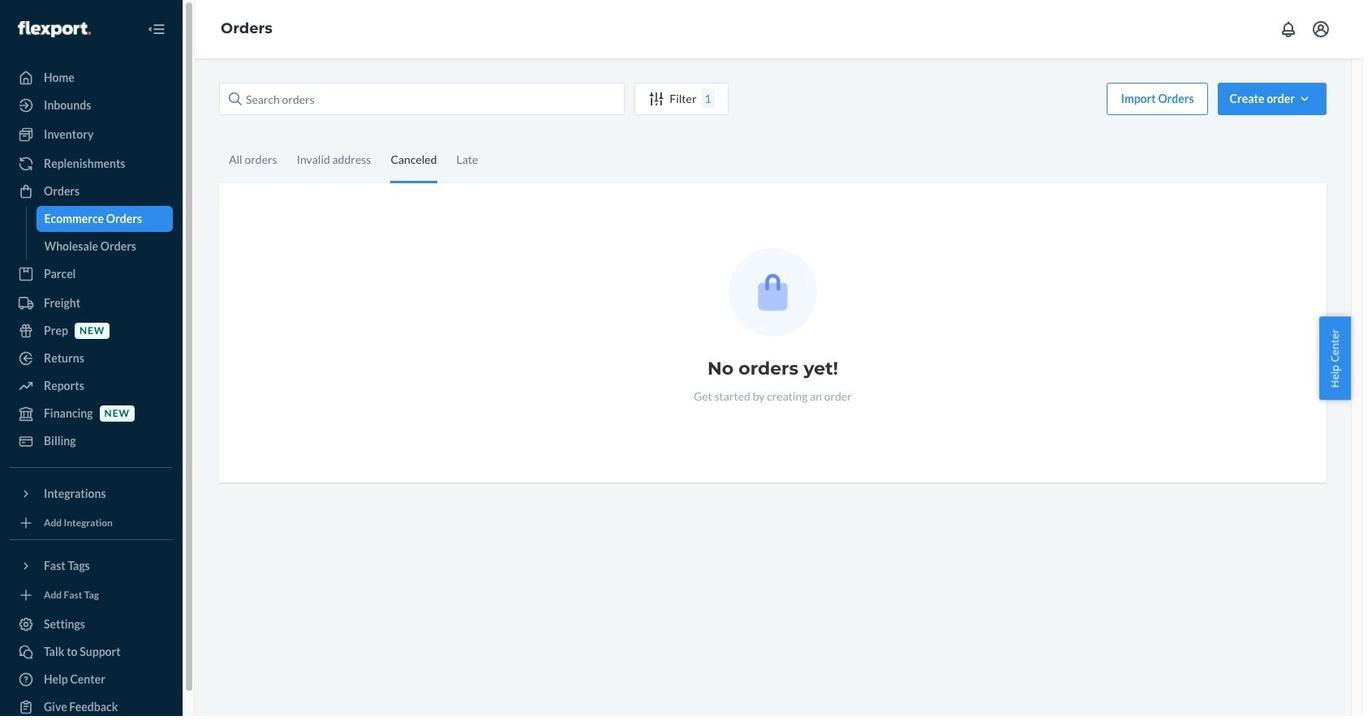 Task type: vqa. For each thing, say whether or not it's contained in the screenshot.
"SEARCH TRANSFERS" "text box"
no



Task type: describe. For each thing, give the bounding box(es) containing it.
flexport logo image
[[18, 21, 91, 37]]

open account menu image
[[1312, 19, 1331, 39]]

close navigation image
[[147, 19, 166, 39]]



Task type: locate. For each thing, give the bounding box(es) containing it.
Search orders text field
[[219, 83, 625, 115]]

open notifications image
[[1279, 19, 1299, 39]]

empty list image
[[729, 248, 817, 337]]

search image
[[229, 93, 242, 106]]



